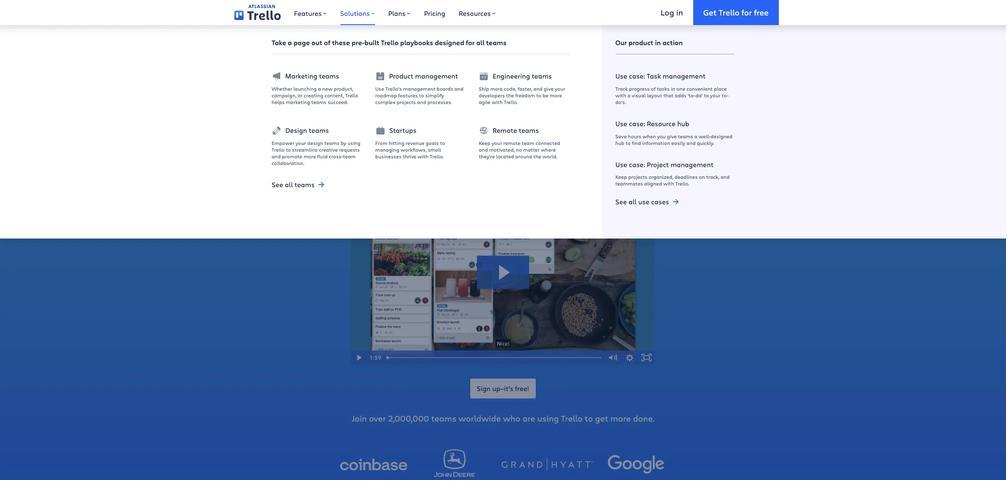 Task type: locate. For each thing, give the bounding box(es) containing it.
1 horizontal spatial give
[[667, 133, 677, 139]]

projects inside keep projects organized, deadlines on track, and teammates aligned with trello.
[[629, 173, 648, 180]]

to up progress
[[630, 53, 648, 79]]

2 horizontal spatial trello.
[[676, 180, 690, 187]]

plans button
[[382, 0, 418, 25]]

to inside use trello's management boards and roadmap features to simplify complex projects and processes.
[[419, 92, 424, 99]]

google logo image
[[607, 455, 667, 474]]

creative
[[319, 146, 338, 153]]

and inside save hours when you give teams a well-designed hub to find information easily and quickly.
[[687, 139, 696, 146]]

pricing link
[[418, 0, 452, 25]]

simplify
[[426, 92, 444, 99]]

and left processes.
[[417, 99, 426, 105]]

and inside trello makes it easier for teams to manage projects and tasks
[[536, 78, 570, 104]]

a inside what is trello? trello is the visual tool that empowers your team to manage any type of project, workflow, or task tracking. add files, checklists, or even automation: customize it all for how your team works best. just sign up, create a board, and you're off!
[[472, 155, 477, 166]]

0 vertical spatial in
[[677, 7, 684, 17]]

2 horizontal spatial the
[[534, 153, 542, 159]]

0 vertical spatial it
[[472, 53, 484, 79]]

teams inside save hours when you give teams a well-designed hub to find information easily and quickly.
[[678, 133, 694, 139]]

projects
[[464, 78, 533, 104], [397, 99, 416, 105], [629, 173, 648, 180]]

layout
[[647, 92, 663, 99]]

matter
[[524, 146, 540, 153]]

is up the type in the left of the page
[[377, 117, 384, 129]]

to up "save"
[[610, 117, 618, 129]]

a left the 'new'
[[318, 85, 321, 92]]

use up track
[[616, 72, 628, 80]]

1 horizontal spatial projects
[[464, 78, 533, 104]]

1 horizontal spatial is
[[438, 117, 444, 129]]

atlassian trello image
[[234, 5, 281, 20]]

helps
[[272, 99, 285, 105]]

0 horizontal spatial manage
[[387, 78, 460, 104]]

trello right content,
[[345, 92, 358, 99]]

case: down up,
[[629, 160, 646, 169]]

use case: project management
[[616, 160, 714, 169]]

the up "workflow,"
[[446, 117, 459, 129]]

managing
[[376, 146, 400, 153]]

trello inside whether launching a new product, campaign, or creating content, trello helps marketing teams succeed.
[[345, 92, 358, 99]]

small
[[428, 146, 441, 153]]

of down task
[[651, 85, 656, 92]]

and inside what is trello? trello is the visual tool that empowers your team to manage any type of project, workflow, or task tracking. add files, checklists, or even automation: customize it all for how your team works best. just sign up, create a board, and you're off!
[[506, 155, 521, 166]]

management down product management on the left top of the page
[[404, 85, 436, 92]]

just
[[598, 143, 614, 154]]

your down 'tracking.'
[[508, 143, 525, 154]]

these
[[332, 38, 350, 47]]

done.
[[633, 413, 655, 424]]

your left "to-"
[[711, 92, 721, 99]]

case: up progress
[[629, 72, 646, 80]]

with right aligned
[[664, 180, 675, 187]]

1 case: from the top
[[629, 72, 646, 80]]

use for use trello's management boards and roadmap features to simplify complex projects and processes.
[[376, 85, 384, 92]]

to up collaboration.
[[286, 146, 291, 153]]

free
[[755, 7, 769, 17]]

2 vertical spatial trello.
[[676, 180, 690, 187]]

0 vertical spatial that
[[664, 92, 674, 99]]

1 vertical spatial it
[[456, 143, 461, 154]]

and left how
[[479, 146, 488, 153]]

1 vertical spatial that
[[505, 117, 522, 129]]

use for use case: project management
[[616, 160, 628, 169]]

0 horizontal spatial see
[[272, 180, 283, 189]]

1 vertical spatial designed
[[711, 133, 733, 139]]

trello down the take a page out of these pre-built trello playbooks designed for all teams on the top of page
[[359, 53, 407, 79]]

0 horizontal spatial visual
[[461, 117, 485, 129]]

1 horizontal spatial trello.
[[504, 99, 518, 105]]

0 horizontal spatial projects
[[397, 99, 416, 105]]

track,
[[707, 173, 720, 180]]

type
[[373, 130, 391, 141]]

save
[[616, 133, 627, 139]]

designed inside save hours when you give teams a well-designed hub to find information easily and quickly.
[[711, 133, 733, 139]]

0 vertical spatial see
[[272, 180, 283, 189]]

a inside whether launching a new product, campaign, or creating content, trello helps marketing teams succeed.
[[318, 85, 321, 92]]

to right "da'" at the right of the page
[[704, 92, 709, 99]]

it inside what is trello? trello is the visual tool that empowers your team to manage any type of project, workflow, or task tracking. add files, checklists, or even automation: customize it all for how your team works best. just sign up, create a board, and you're off!
[[456, 143, 461, 154]]

0 horizontal spatial of
[[324, 38, 331, 47]]

1 vertical spatial keep
[[616, 173, 627, 180]]

team up checklists,
[[587, 117, 608, 129]]

0 vertical spatial of
[[324, 38, 331, 47]]

tasks inside trello makes it easier for teams to manage projects and tasks
[[573, 78, 619, 104]]

and inside keep your remote team connected and motivated, no matter where they're located around the world.
[[479, 146, 488, 153]]

case: for resource
[[629, 119, 646, 128]]

pricing
[[424, 9, 446, 18]]

empowers
[[524, 117, 566, 129]]

trello up project,
[[414, 117, 436, 129]]

a left the they're
[[472, 155, 477, 166]]

teams left well-
[[678, 133, 694, 139]]

1 vertical spatial trello.
[[430, 153, 444, 159]]

2 case: from the top
[[629, 119, 646, 128]]

designed up makes in the top left of the page
[[435, 38, 465, 47]]

1 horizontal spatial hub
[[678, 119, 690, 128]]

that left adds
[[664, 92, 674, 99]]

the inside keep your remote team connected and motivated, no matter where they're located around the world.
[[534, 153, 542, 159]]

1 is from the left
[[377, 117, 384, 129]]

keep inside keep your remote team connected and motivated, no matter where they're located around the world.
[[479, 139, 491, 146]]

product,
[[334, 85, 354, 92]]

0 horizontal spatial that
[[505, 117, 522, 129]]

visual left layout
[[632, 92, 646, 99]]

add
[[540, 130, 556, 141]]

for up be
[[544, 53, 568, 79]]

0 horizontal spatial or
[[298, 92, 303, 99]]

give right the faster,
[[544, 85, 554, 92]]

marketing teams
[[285, 72, 339, 80]]

with left progress
[[616, 92, 627, 99]]

to left find
[[626, 139, 631, 146]]

case:
[[629, 72, 646, 80], [629, 119, 646, 128], [629, 160, 646, 169]]

1 vertical spatial hub
[[616, 139, 625, 146]]

trello
[[719, 7, 740, 17], [381, 38, 399, 47], [359, 53, 407, 79], [345, 92, 358, 99], [414, 117, 436, 129], [272, 146, 285, 153], [561, 413, 583, 424]]

of
[[324, 38, 331, 47], [651, 85, 656, 92], [393, 130, 401, 141]]

of down trello?
[[393, 130, 401, 141]]

give
[[544, 85, 554, 92], [667, 133, 677, 139]]

1 horizontal spatial keep
[[616, 173, 627, 180]]

see
[[272, 180, 283, 189], [616, 197, 627, 206]]

keep for keep projects organized, deadlines on track, and teammates aligned with trello.
[[616, 173, 627, 180]]

for left how
[[475, 143, 486, 154]]

keep inside keep projects organized, deadlines on track, and teammates aligned with trello.
[[616, 173, 627, 180]]

your up files,
[[568, 117, 585, 129]]

the inside what is trello? trello is the visual tool that empowers your team to manage any type of project, workflow, or task tracking. add files, checklists, or even automation: customize it all for how your team works best. just sign up, create a board, and you're off!
[[446, 117, 459, 129]]

2 is from the left
[[438, 117, 444, 129]]

succeed.
[[328, 99, 348, 105]]

what is trello? trello is the visual tool that empowers your team to manage any type of project, workflow, or task tracking. add files, checklists, or even automation: customize it all for how your team works best. just sign up, create a board, and you're off!
[[353, 117, 653, 166]]

using inside empower your design teams by using trello to streamline creative requests and promote more fluid cross-team collaboration.
[[348, 139, 361, 146]]

to-
[[722, 92, 729, 99]]

design teams
[[286, 126, 329, 135]]

and left be
[[534, 85, 543, 92]]

team inside empower your design teams by using trello to streamline creative requests and promote more fluid cross-team collaboration.
[[343, 153, 356, 159]]

using right the are
[[538, 413, 559, 424]]

0 vertical spatial the
[[506, 92, 514, 99]]

with right agile
[[492, 99, 503, 105]]

use
[[639, 197, 650, 206]]

in right log
[[677, 7, 684, 17]]

log in
[[661, 7, 684, 17]]

keep
[[479, 139, 491, 146], [616, 173, 627, 180]]

your down remote on the top
[[492, 139, 502, 146]]

the
[[506, 92, 514, 99], [446, 117, 459, 129], [534, 153, 542, 159]]

any
[[357, 130, 371, 141]]

grand hyatt logo image
[[502, 458, 594, 471]]

the left freedom
[[506, 92, 514, 99]]

your inside ship more code, faster, and give your developers the freedom to be more agile with trello.
[[555, 85, 566, 92]]

2 vertical spatial in
[[671, 85, 676, 92]]

to right goals
[[440, 139, 445, 146]]

team up the around
[[522, 139, 535, 146]]

your down design
[[296, 139, 306, 146]]

or left creating
[[298, 92, 303, 99]]

code,
[[504, 85, 517, 92]]

trello. down goals
[[430, 153, 444, 159]]

see down collaboration.
[[272, 180, 283, 189]]

hub up save hours when you give teams a well-designed hub to find information easily and quickly.
[[678, 119, 690, 128]]

to inside save hours when you give teams a well-designed hub to find information easily and quickly.
[[626, 139, 631, 146]]

is
[[377, 117, 384, 129], [438, 117, 444, 129]]

0 horizontal spatial hub
[[616, 139, 625, 146]]

2 horizontal spatial of
[[651, 85, 656, 92]]

0 vertical spatial give
[[544, 85, 554, 92]]

a right do's.
[[628, 92, 631, 99]]

use inside use trello's management boards and roadmap features to simplify complex projects and processes.
[[376, 85, 384, 92]]

1 horizontal spatial it
[[472, 53, 484, 79]]

ship
[[479, 85, 489, 92]]

0 horizontal spatial is
[[377, 117, 384, 129]]

sign
[[616, 143, 632, 154]]

trello.
[[504, 99, 518, 105], [430, 153, 444, 159], [676, 180, 690, 187]]

0 vertical spatial manage
[[387, 78, 460, 104]]

1 horizontal spatial the
[[506, 92, 514, 99]]

a left well-
[[695, 133, 698, 139]]

0 vertical spatial visual
[[632, 92, 646, 99]]

2 vertical spatial case:
[[629, 160, 646, 169]]

of right the out
[[324, 38, 331, 47]]

for inside trello makes it easier for teams to manage projects and tasks
[[544, 53, 568, 79]]

is up "workflow,"
[[438, 117, 444, 129]]

and down empower
[[272, 153, 281, 159]]

to left get
[[585, 413, 593, 424]]

0 horizontal spatial in
[[655, 38, 661, 47]]

or
[[298, 92, 303, 99], [475, 130, 483, 141], [621, 130, 629, 141]]

3 case: from the top
[[629, 160, 646, 169]]

1 vertical spatial in
[[655, 38, 661, 47]]

visual inside track progress of tasks in one convenient place with a visual layout that adds 'ta-da' to your to- do's.
[[632, 92, 646, 99]]

it inside trello makes it easier for teams to manage projects and tasks
[[472, 53, 484, 79]]

your inside track progress of tasks in one convenient place with a visual layout that adds 'ta-da' to your to- do's.
[[711, 92, 721, 99]]

1 horizontal spatial designed
[[711, 133, 733, 139]]

trello's
[[386, 85, 402, 92]]

hub right just
[[616, 139, 625, 146]]

trello. up see all use cases link
[[676, 180, 690, 187]]

the inside ship more code, faster, and give your developers the freedom to be more agile with trello.
[[506, 92, 514, 99]]

0 vertical spatial keep
[[479, 139, 491, 146]]

1 vertical spatial give
[[667, 133, 677, 139]]

2 horizontal spatial projects
[[629, 173, 648, 180]]

teams up easier
[[486, 38, 507, 47]]

out
[[312, 38, 323, 47]]

1 horizontal spatial see
[[616, 197, 627, 206]]

manage inside what is trello? trello is the visual tool that empowers your team to manage any type of project, workflow, or task tracking. add files, checklists, or even automation: customize it all for how your team works best. just sign up, create a board, and you're off!
[[621, 117, 653, 129]]

1 vertical spatial case:
[[629, 119, 646, 128]]

0 vertical spatial trello.
[[504, 99, 518, 105]]

video element
[[351, 194, 655, 365]]

use down sign
[[616, 160, 628, 169]]

to left "simplify"
[[419, 92, 424, 99]]

0 horizontal spatial using
[[348, 139, 361, 146]]

teams down the 'new'
[[312, 99, 327, 105]]

case: for project
[[629, 160, 646, 169]]

manage
[[387, 78, 460, 104], [621, 117, 653, 129]]

roadmap
[[376, 92, 397, 99]]

tasks
[[573, 78, 619, 104], [657, 85, 670, 92]]

and right freedom
[[536, 78, 570, 104]]

0 horizontal spatial it
[[456, 143, 461, 154]]

project
[[647, 160, 669, 169]]

processes.
[[428, 99, 452, 105]]

designed
[[435, 38, 465, 47], [711, 133, 733, 139]]

1 horizontal spatial manage
[[621, 117, 653, 129]]

0 vertical spatial using
[[348, 139, 361, 146]]

1 vertical spatial of
[[651, 85, 656, 92]]

using right by
[[348, 139, 361, 146]]

keep for keep your remote team connected and motivated, no matter where they're located around the world.
[[479, 139, 491, 146]]

teams
[[486, 38, 507, 47], [571, 53, 627, 79], [319, 72, 339, 80], [532, 72, 552, 80], [312, 99, 327, 105], [309, 126, 329, 135], [519, 126, 539, 135], [678, 133, 694, 139], [325, 139, 340, 146], [295, 180, 315, 189], [432, 413, 457, 424]]

management
[[415, 72, 458, 80], [663, 72, 706, 80], [404, 85, 436, 92], [671, 160, 714, 169]]

keep down sign
[[616, 173, 627, 180]]

and inside empower your design teams by using trello to streamline creative requests and promote more fluid cross-team collaboration.
[[272, 153, 281, 159]]

0 vertical spatial case:
[[629, 72, 646, 80]]

it up ship
[[472, 53, 484, 79]]

see inside see all teams link
[[272, 180, 283, 189]]

teams left by
[[325, 139, 340, 146]]

see for take
[[272, 180, 283, 189]]

tracking.
[[504, 130, 538, 141]]

1 horizontal spatial that
[[664, 92, 674, 99]]

1 horizontal spatial of
[[393, 130, 401, 141]]

1 vertical spatial using
[[538, 413, 559, 424]]

trello. inside keep projects organized, deadlines on track, and teammates aligned with trello.
[[676, 180, 690, 187]]

0 horizontal spatial give
[[544, 85, 554, 92]]

hub
[[678, 119, 690, 128], [616, 139, 625, 146]]

all up the create
[[463, 143, 473, 154]]

or up sign
[[621, 130, 629, 141]]

case: up 'even'
[[629, 119, 646, 128]]

trello right built
[[381, 38, 399, 47]]

it up the create
[[456, 143, 461, 154]]

give right you
[[667, 133, 677, 139]]

to inside what is trello? trello is the visual tool that empowers your team to manage any type of project, workflow, or task tracking. add files, checklists, or even automation: customize it all for how your team works best. just sign up, create a board, and you're off!
[[610, 117, 618, 129]]

your inside keep your remote team connected and motivated, no matter where they're located around the world.
[[492, 139, 502, 146]]

with right thrive
[[418, 153, 429, 159]]

quickly.
[[697, 139, 715, 146]]

or left task
[[475, 130, 483, 141]]

0 horizontal spatial trello.
[[430, 153, 444, 159]]

use left trello's
[[376, 85, 384, 92]]

teams inside trello makes it easier for teams to manage projects and tasks
[[571, 53, 627, 79]]

1 horizontal spatial using
[[538, 413, 559, 424]]

0 horizontal spatial keep
[[479, 139, 491, 146]]

1 horizontal spatial tasks
[[657, 85, 670, 92]]

teammates
[[616, 180, 643, 187]]

2 vertical spatial of
[[393, 130, 401, 141]]

you're
[[523, 155, 547, 166]]

motivated,
[[489, 146, 515, 153]]

teams inside whether launching a new product, campaign, or creating content, trello helps marketing teams succeed.
[[312, 99, 327, 105]]

designed down "to-"
[[711, 133, 733, 139]]

all inside what is trello? trello is the visual tool that empowers your team to manage any type of project, workflow, or task tracking. add files, checklists, or even automation: customize it all for how your team works best. just sign up, create a board, and you're off!
[[463, 143, 473, 154]]

and down no
[[506, 155, 521, 166]]

trello up collaboration.
[[272, 146, 285, 153]]

all left use
[[629, 197, 637, 206]]

management up deadlines
[[671, 160, 714, 169]]

1 vertical spatial the
[[446, 117, 459, 129]]

and right easily at the top right of page
[[687, 139, 696, 146]]

visual left tool
[[461, 117, 485, 129]]

teams down our
[[571, 53, 627, 79]]

design
[[286, 126, 307, 135]]

1 vertical spatial visual
[[461, 117, 485, 129]]

give inside save hours when you give teams a well-designed hub to find information easily and quickly.
[[667, 133, 677, 139]]

with
[[616, 92, 627, 99], [492, 99, 503, 105], [418, 153, 429, 159], [664, 180, 675, 187]]

how
[[488, 143, 506, 154]]

a
[[288, 38, 292, 47], [318, 85, 321, 92], [628, 92, 631, 99], [695, 133, 698, 139], [472, 155, 477, 166]]

see down teammates
[[616, 197, 627, 206]]

empower
[[272, 139, 295, 146]]

that up 'tracking.'
[[505, 117, 522, 129]]

on
[[700, 173, 706, 180]]

to left be
[[537, 92, 542, 99]]

0 horizontal spatial the
[[446, 117, 459, 129]]

that inside what is trello? trello is the visual tool that empowers your team to manage any type of project, workflow, or task tracking. add files, checklists, or even automation: customize it all for how your team works best. just sign up, create a board, and you're off!
[[505, 117, 522, 129]]

0 horizontal spatial designed
[[435, 38, 465, 47]]

1 vertical spatial manage
[[621, 117, 653, 129]]

2 vertical spatial the
[[534, 153, 542, 159]]

product management
[[389, 72, 458, 80]]

teams up be
[[532, 72, 552, 80]]

1 horizontal spatial in
[[671, 85, 676, 92]]

goals
[[426, 139, 439, 146]]

1 vertical spatial see
[[616, 197, 627, 206]]

information
[[643, 139, 671, 146]]

see inside see all use cases link
[[616, 197, 627, 206]]

management inside use trello's management boards and roadmap features to simplify complex projects and processes.
[[404, 85, 436, 92]]

1 horizontal spatial visual
[[632, 92, 646, 99]]

trello right get
[[719, 7, 740, 17]]

use case: resource hub
[[616, 119, 690, 128]]

0 horizontal spatial tasks
[[573, 78, 619, 104]]



Task type: describe. For each thing, give the bounding box(es) containing it.
management up boards
[[415, 72, 458, 80]]

ship more code, faster, and give your developers the freedom to be more agile with trello.
[[479, 85, 566, 105]]

teams up the 'new'
[[319, 72, 339, 80]]

more inside empower your design teams by using trello to streamline creative requests and promote more fluid cross-team collaboration.
[[304, 153, 316, 159]]

who
[[503, 413, 521, 424]]

around
[[516, 153, 532, 159]]

get
[[596, 413, 609, 424]]

resources
[[459, 9, 491, 18]]

plans
[[389, 9, 406, 18]]

up,
[[634, 143, 646, 154]]

cases
[[652, 197, 670, 206]]

features
[[398, 92, 418, 99]]

2 horizontal spatial or
[[621, 130, 629, 141]]

team up you're
[[527, 143, 548, 154]]

your inside empower your design teams by using trello to streamline creative requests and promote more fluid cross-team collaboration.
[[296, 139, 306, 146]]

project,
[[403, 130, 432, 141]]

easier
[[487, 53, 540, 79]]

do's.
[[616, 99, 626, 105]]

faster,
[[518, 85, 533, 92]]

worldwide
[[459, 413, 501, 424]]

solutions button
[[334, 0, 382, 25]]

over
[[369, 413, 386, 424]]

more right get
[[611, 413, 631, 424]]

you
[[658, 133, 666, 139]]

more right ship
[[491, 85, 503, 92]]

they're
[[479, 153, 495, 159]]

trello makes it easier for teams to manage projects and tasks
[[359, 53, 648, 104]]

and inside ship more code, faster, and give your developers the freedom to be more agile with trello.
[[534, 85, 543, 92]]

1 horizontal spatial or
[[475, 130, 483, 141]]

remote
[[504, 139, 521, 146]]

to inside trello makes it easier for teams to manage projects and tasks
[[630, 53, 648, 79]]

with inside track progress of tasks in one convenient place with a visual layout that adds 'ta-da' to your to- do's.
[[616, 92, 627, 99]]

track progress of tasks in one convenient place with a visual layout that adds 'ta-da' to your to- do's.
[[616, 85, 729, 105]]

get trello for free
[[704, 7, 769, 17]]

find
[[632, 139, 641, 146]]

marketing
[[286, 99, 310, 105]]

more right be
[[550, 92, 562, 99]]

trello. inside "from hitting revenue goals to managing workflows, small businesses thrive with trello."
[[430, 153, 444, 159]]

a inside save hours when you give teams a well-designed hub to find information easily and quickly.
[[695, 133, 698, 139]]

management up one at the right of page
[[663, 72, 706, 80]]

take
[[272, 38, 286, 47]]

adds
[[675, 92, 687, 99]]

use for use case: resource hub
[[616, 119, 628, 128]]

what
[[353, 117, 375, 129]]

john deere logo image
[[421, 442, 489, 480]]

files,
[[558, 130, 576, 141]]

engineering teams
[[493, 72, 552, 80]]

projects inside trello makes it easier for teams to manage projects and tasks
[[464, 78, 533, 104]]

join
[[352, 413, 367, 424]]

located
[[496, 153, 514, 159]]

remote
[[493, 126, 517, 135]]

trello inside trello makes it easier for teams to manage projects and tasks
[[359, 53, 407, 79]]

a right 'take'
[[288, 38, 292, 47]]

create
[[445, 155, 470, 166]]

and inside keep projects organized, deadlines on track, and teammates aligned with trello.
[[721, 173, 730, 180]]

freedom
[[516, 92, 535, 99]]

teams inside empower your design teams by using trello to streamline creative requests and promote more fluid cross-team collaboration.
[[325, 139, 340, 146]]

easily
[[672, 139, 686, 146]]

connected
[[536, 139, 561, 146]]

da'
[[696, 92, 703, 99]]

get
[[704, 7, 717, 17]]

built
[[365, 38, 380, 47]]

for inside what is trello? trello is the visual tool that empowers your team to manage any type of project, workflow, or task tracking. add files, checklists, or even automation: customize it all for how your team works best. just sign up, create a board, and you're off!
[[475, 143, 486, 154]]

organized,
[[649, 173, 674, 180]]

with inside ship more code, faster, and give your developers the freedom to be more agile with trello.
[[492, 99, 503, 105]]

with inside "from hitting revenue goals to managing workflows, small businesses thrive with trello."
[[418, 153, 429, 159]]

manage inside trello makes it easier for teams to manage projects and tasks
[[387, 78, 460, 104]]

a inside track progress of tasks in one convenient place with a visual layout that adds 'ta-da' to your to- do's.
[[628, 92, 631, 99]]

fluid
[[317, 153, 328, 159]]

take a page out of these pre-built trello playbooks designed for all teams
[[272, 38, 507, 47]]

for left free
[[742, 7, 753, 17]]

teams up the design
[[309, 126, 329, 135]]

hub inside save hours when you give teams a well-designed hub to find information easily and quickly.
[[616, 139, 625, 146]]

trello inside what is trello? trello is the visual tool that empowers your team to manage any type of project, workflow, or task tracking. add files, checklists, or even automation: customize it all for how your team works best. just sign up, create a board, and you're off!
[[414, 117, 436, 129]]

see all teams
[[272, 180, 315, 189]]

tasks inside track progress of tasks in one convenient place with a visual layout that adds 'ta-da' to your to- do's.
[[657, 85, 670, 92]]

makes
[[411, 53, 469, 79]]

customize
[[412, 143, 454, 154]]

for down resources
[[466, 38, 475, 47]]

campaign,
[[272, 92, 297, 99]]

free!
[[515, 384, 530, 393]]

to inside track progress of tasks in one convenient place with a visual layout that adds 'ta-da' to your to- do's.
[[704, 92, 709, 99]]

teams up "matter"
[[519, 126, 539, 135]]

product
[[629, 38, 654, 47]]

sign up—it's free! link
[[470, 378, 537, 399]]

off!
[[549, 155, 562, 166]]

page
[[294, 38, 310, 47]]

be
[[543, 92, 549, 99]]

use trello's management boards and roadmap features to simplify complex projects and processes.
[[376, 85, 464, 105]]

sign
[[477, 384, 491, 393]]

projects inside use trello's management boards and roadmap features to simplify complex projects and processes.
[[397, 99, 416, 105]]

developers
[[479, 92, 505, 99]]

collaboration.
[[272, 159, 305, 166]]

engineering
[[493, 72, 530, 80]]

when
[[643, 133, 656, 139]]

our
[[616, 38, 627, 47]]

whether launching a new product, campaign, or creating content, trello helps marketing teams succeed.
[[272, 85, 358, 105]]

task
[[647, 72, 661, 80]]

trello tour video (with captions) image
[[351, 194, 655, 365]]

to inside empower your design teams by using trello to streamline creative requests and promote more fluid cross-team collaboration.
[[286, 146, 291, 153]]

pre-
[[352, 38, 365, 47]]

well-
[[699, 133, 711, 139]]

case: for task
[[629, 72, 646, 80]]

content,
[[325, 92, 344, 99]]

of inside track progress of tasks in one convenient place with a visual layout that adds 'ta-da' to your to- do's.
[[651, 85, 656, 92]]

product
[[389, 72, 414, 80]]

trello left get
[[561, 413, 583, 424]]

to inside ship more code, faster, and give your developers the freedom to be more agile with trello.
[[537, 92, 542, 99]]

revenue
[[406, 139, 425, 146]]

marketing
[[285, 72, 318, 80]]

give inside ship more code, faster, and give your developers the freedom to be more agile with trello.
[[544, 85, 554, 92]]

see for our
[[616, 197, 627, 206]]

with inside keep projects organized, deadlines on track, and teammates aligned with trello.
[[664, 180, 675, 187]]

from
[[376, 139, 388, 146]]

creating
[[304, 92, 324, 99]]

use for use case: task management
[[616, 72, 628, 80]]

or inside whether launching a new product, campaign, or creating content, trello helps marketing teams succeed.
[[298, 92, 303, 99]]

resource
[[647, 119, 676, 128]]

of inside what is trello? trello is the visual tool that empowers your team to manage any type of project, workflow, or task tracking. add files, checklists, or even automation: customize it all for how your team works best. just sign up, create a board, and you're off!
[[393, 130, 401, 141]]

by
[[341, 139, 347, 146]]

hitting
[[389, 139, 405, 146]]

see all teams link
[[272, 180, 327, 190]]

checklists,
[[578, 130, 619, 141]]

trello inside empower your design teams by using trello to streamline creative requests and promote more fluid cross-team collaboration.
[[272, 146, 285, 153]]

that inside track progress of tasks in one convenient place with a visual layout that adds 'ta-da' to your to- do's.
[[664, 92, 674, 99]]

trello. inside ship more code, faster, and give your developers the freedom to be more agile with trello.
[[504, 99, 518, 105]]

in inside track progress of tasks in one convenient place with a visual layout that adds 'ta-da' to your to- do's.
[[671, 85, 676, 92]]

whether
[[272, 85, 292, 92]]

are
[[523, 413, 536, 424]]

aligned
[[645, 180, 663, 187]]

coinbase logo image
[[340, 459, 408, 471]]

teams right 2,000,000
[[432, 413, 457, 424]]

businesses
[[376, 153, 402, 159]]

no
[[516, 146, 522, 153]]

'ta-
[[688, 92, 696, 99]]

and right boards
[[455, 85, 464, 92]]

all down collaboration.
[[285, 180, 293, 189]]

to inside "from hitting revenue goals to managing workflows, small businesses thrive with trello."
[[440, 139, 445, 146]]

team inside keep your remote team connected and motivated, no matter where they're located around the world.
[[522, 139, 535, 146]]

2 horizontal spatial in
[[677, 7, 684, 17]]

teams down collaboration.
[[295, 180, 315, 189]]

where
[[541, 146, 556, 153]]

startups
[[390, 126, 417, 135]]

log
[[661, 7, 675, 17]]

0 vertical spatial designed
[[435, 38, 465, 47]]

visual inside what is trello? trello is the visual tool that empowers your team to manage any type of project, workflow, or task tracking. add files, checklists, or even automation: customize it all for how your team works best. just sign up, create a board, and you're off!
[[461, 117, 485, 129]]

0 vertical spatial hub
[[678, 119, 690, 128]]

keep projects organized, deadlines on track, and teammates aligned with trello.
[[616, 173, 730, 187]]

all down resources
[[477, 38, 485, 47]]

features
[[294, 9, 322, 18]]

cross-
[[329, 153, 343, 159]]



Task type: vqa. For each thing, say whether or not it's contained in the screenshot.


